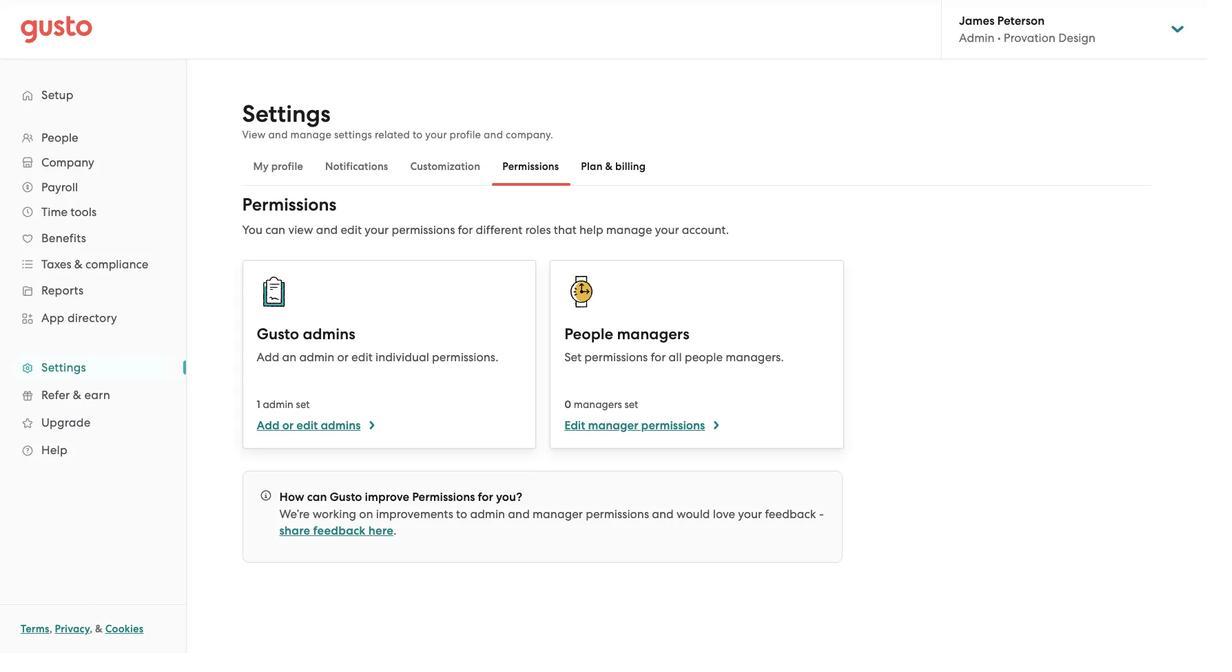 Task type: vqa. For each thing, say whether or not it's contained in the screenshot.
"yet."
no



Task type: locate. For each thing, give the bounding box(es) containing it.
can inside how can gusto improve permissions for you? we're working on improvements to admin and manager permissions and would love your feedback - share feedback here .
[[307, 491, 327, 505]]

0 horizontal spatial profile
[[271, 161, 303, 173]]

earn
[[84, 389, 110, 402]]

0 vertical spatial manage
[[290, 129, 332, 141]]

& inside button
[[605, 161, 613, 173]]

0 vertical spatial can
[[265, 223, 285, 237]]

1 horizontal spatial for
[[478, 491, 493, 505]]

settings view and manage settings related to your profile and company.
[[242, 100, 553, 141]]

settings
[[334, 129, 372, 141]]

feedback
[[765, 508, 816, 522], [313, 524, 366, 539]]

1 vertical spatial can
[[307, 491, 327, 505]]

managers inside people managers set permissions for all people managers.
[[617, 325, 690, 344]]

& for billing
[[605, 161, 613, 173]]

1 vertical spatial profile
[[271, 161, 303, 173]]

to right related
[[413, 129, 423, 141]]

permissions down company.
[[502, 161, 559, 173]]

list
[[0, 125, 186, 464]]

1 vertical spatial admin
[[263, 399, 293, 411]]

admin down you?
[[470, 508, 505, 522]]

your right love
[[738, 508, 762, 522]]

your up customization
[[425, 129, 447, 141]]

1 horizontal spatial manager
[[588, 419, 638, 433]]

my
[[253, 161, 269, 173]]

managers for people
[[617, 325, 690, 344]]

1 horizontal spatial profile
[[450, 129, 481, 141]]

settings inside settings "link"
[[41, 361, 86, 375]]

& right taxes
[[74, 258, 83, 271]]

set for admins
[[296, 399, 310, 411]]

view
[[288, 223, 313, 237]]

1 vertical spatial manager
[[533, 508, 583, 522]]

1 horizontal spatial or
[[337, 351, 349, 365]]

profile inside button
[[271, 161, 303, 173]]

permissions
[[502, 161, 559, 173], [242, 194, 337, 216], [412, 491, 475, 505]]

1 horizontal spatial to
[[456, 508, 467, 522]]

1 vertical spatial feedback
[[313, 524, 366, 539]]

you
[[242, 223, 263, 237]]

0 horizontal spatial settings
[[41, 361, 86, 375]]

how can gusto improve permissions for you? we're working on improvements to admin and manager permissions and would love your feedback - share feedback here .
[[279, 491, 824, 539]]

setup
[[41, 88, 74, 102]]

home image
[[21, 16, 92, 43]]

for left all
[[651, 351, 666, 365]]

0 vertical spatial to
[[413, 129, 423, 141]]

0 vertical spatial people
[[41, 131, 78, 145]]

or inside gusto admins add an admin or edit individual permissions.
[[337, 351, 349, 365]]

admin right the 1 at bottom left
[[263, 399, 293, 411]]

privacy link
[[55, 624, 90, 636]]

edit down 1 admin set
[[296, 419, 318, 433]]

0 vertical spatial profile
[[450, 129, 481, 141]]

0 horizontal spatial feedback
[[313, 524, 366, 539]]

0 horizontal spatial gusto
[[257, 325, 299, 344]]

set up 'add or edit admins'
[[296, 399, 310, 411]]

plan & billing
[[581, 161, 646, 173]]

james
[[959, 14, 995, 28]]

your down notifications
[[365, 223, 389, 237]]

manager
[[588, 419, 638, 433], [533, 508, 583, 522]]

edit left individual
[[351, 351, 373, 365]]

0 horizontal spatial to
[[413, 129, 423, 141]]

edit right view
[[341, 223, 362, 237]]

& left earn
[[73, 389, 81, 402]]

0 vertical spatial managers
[[617, 325, 690, 344]]

benefits
[[41, 232, 86, 245]]

my profile button
[[242, 150, 314, 183]]

your left account.
[[655, 223, 679, 237]]

people button
[[14, 125, 172, 150]]

here
[[369, 524, 394, 539]]

2 vertical spatial permissions
[[412, 491, 475, 505]]

settings inside settings view and manage settings related to your profile and company.
[[242, 100, 331, 128]]

add left an
[[257, 351, 279, 365]]

can up working
[[307, 491, 327, 505]]

2 set from the left
[[625, 399, 638, 411]]

for left you?
[[478, 491, 493, 505]]

1 vertical spatial admins
[[321, 419, 361, 433]]

manage right help
[[606, 223, 652, 237]]

1 horizontal spatial people
[[564, 325, 613, 344]]

gusto inside gusto admins add an admin or edit individual permissions.
[[257, 325, 299, 344]]

can right you
[[265, 223, 285, 237]]

2 vertical spatial admin
[[470, 508, 505, 522]]

1 horizontal spatial gusto
[[330, 491, 362, 505]]

people managers set permissions for all people managers.
[[564, 325, 784, 365]]

feedback left '-'
[[765, 508, 816, 522]]

0 vertical spatial admins
[[303, 325, 355, 344]]

1 vertical spatial managers
[[574, 399, 622, 411]]

, left privacy link
[[49, 624, 52, 636]]

0 vertical spatial edit
[[341, 223, 362, 237]]

1 horizontal spatial admin
[[299, 351, 334, 365]]

1 vertical spatial permissions
[[242, 194, 337, 216]]

0 vertical spatial admin
[[299, 351, 334, 365]]

2 add from the top
[[257, 419, 279, 433]]

people inside people managers set permissions for all people managers.
[[564, 325, 613, 344]]

permissions inside button
[[502, 161, 559, 173]]

managers right the 0
[[574, 399, 622, 411]]

1 horizontal spatial settings
[[242, 100, 331, 128]]

app directory
[[41, 311, 117, 325]]

1 vertical spatial or
[[282, 419, 294, 433]]

2 horizontal spatial for
[[651, 351, 666, 365]]

all
[[669, 351, 682, 365]]

gusto admins add an admin or edit individual permissions.
[[257, 325, 498, 365]]

for
[[458, 223, 473, 237], [651, 351, 666, 365], [478, 491, 493, 505]]

settings tabs tab list
[[242, 147, 1152, 186]]

edit
[[341, 223, 362, 237], [351, 351, 373, 365], [296, 419, 318, 433]]

0 horizontal spatial for
[[458, 223, 473, 237]]

taxes & compliance
[[41, 258, 148, 271]]

and
[[268, 129, 288, 141], [484, 129, 503, 141], [316, 223, 338, 237], [508, 508, 530, 522], [652, 508, 674, 522]]

1 vertical spatial manage
[[606, 223, 652, 237]]

1 add from the top
[[257, 351, 279, 365]]

permissions inside people managers set permissions for all people managers.
[[585, 351, 648, 365]]

1 vertical spatial settings
[[41, 361, 86, 375]]

2 horizontal spatial admin
[[470, 508, 505, 522]]

for left different
[[458, 223, 473, 237]]

0 horizontal spatial can
[[265, 223, 285, 237]]

, left cookies button
[[90, 624, 93, 636]]

& right the plan
[[605, 161, 613, 173]]

managers up all
[[617, 325, 690, 344]]

cookies
[[105, 624, 144, 636]]

your inside how can gusto improve permissions for you? we're working on improvements to admin and manager permissions and would love your feedback - share feedback here .
[[738, 508, 762, 522]]

roles
[[525, 223, 551, 237]]

admin right an
[[299, 351, 334, 365]]

peterson
[[997, 14, 1045, 28]]

help link
[[14, 438, 172, 463]]

0 horizontal spatial people
[[41, 131, 78, 145]]

0 vertical spatial add
[[257, 351, 279, 365]]

settings up view
[[242, 100, 331, 128]]

gusto up working
[[330, 491, 362, 505]]

people up the company
[[41, 131, 78, 145]]

add inside gusto admins add an admin or edit individual permissions.
[[257, 351, 279, 365]]

0 vertical spatial or
[[337, 351, 349, 365]]

people
[[685, 351, 723, 365]]

directory
[[67, 311, 117, 325]]

1 , from the left
[[49, 624, 52, 636]]

0 horizontal spatial permissions
[[242, 194, 337, 216]]

1 vertical spatial people
[[564, 325, 613, 344]]

managers
[[617, 325, 690, 344], [574, 399, 622, 411]]

gusto up an
[[257, 325, 299, 344]]

refer & earn
[[41, 389, 110, 402]]

to right improvements
[[456, 508, 467, 522]]

improvements
[[376, 508, 453, 522]]

or
[[337, 351, 349, 365], [282, 419, 294, 433]]

1 vertical spatial to
[[456, 508, 467, 522]]

settings
[[242, 100, 331, 128], [41, 361, 86, 375]]

0 vertical spatial permissions
[[502, 161, 559, 173]]

add down the 1 at bottom left
[[257, 419, 279, 433]]

permissions up view
[[242, 194, 337, 216]]

settings for settings view and manage settings related to your profile and company.
[[242, 100, 331, 128]]

& inside dropdown button
[[74, 258, 83, 271]]

0 horizontal spatial or
[[282, 419, 294, 433]]

or right an
[[337, 351, 349, 365]]

2 , from the left
[[90, 624, 93, 636]]

profile
[[450, 129, 481, 141], [271, 161, 303, 173]]

1 vertical spatial gusto
[[330, 491, 362, 505]]

admins
[[303, 325, 355, 344], [321, 419, 361, 433]]

1 set from the left
[[296, 399, 310, 411]]

2 horizontal spatial permissions
[[502, 161, 559, 173]]

can
[[265, 223, 285, 237], [307, 491, 327, 505]]

profile right my
[[271, 161, 303, 173]]

2 vertical spatial for
[[478, 491, 493, 505]]

manage left settings
[[290, 129, 332, 141]]

&
[[605, 161, 613, 173], [74, 258, 83, 271], [73, 389, 81, 402], [95, 624, 103, 636]]

1 vertical spatial for
[[651, 351, 666, 365]]

terms , privacy , & cookies
[[21, 624, 144, 636]]

0 horizontal spatial set
[[296, 399, 310, 411]]

,
[[49, 624, 52, 636], [90, 624, 93, 636]]

company button
[[14, 150, 172, 175]]

profile up customization
[[450, 129, 481, 141]]

set up edit manager permissions
[[625, 399, 638, 411]]

cookies button
[[105, 622, 144, 638]]

0 horizontal spatial manage
[[290, 129, 332, 141]]

permissions up improvements
[[412, 491, 475, 505]]

1 horizontal spatial set
[[625, 399, 638, 411]]

people up set
[[564, 325, 613, 344]]

1 horizontal spatial can
[[307, 491, 327, 505]]

settings up refer
[[41, 361, 86, 375]]

0 managers set
[[564, 399, 638, 411]]

to inside how can gusto improve permissions for you? we're working on improvements to admin and manager permissions and would love your feedback - share feedback here .
[[456, 508, 467, 522]]

1 vertical spatial edit
[[351, 351, 373, 365]]

people inside people dropdown button
[[41, 131, 78, 145]]

1 vertical spatial add
[[257, 419, 279, 433]]

profile inside settings view and manage settings related to your profile and company.
[[450, 129, 481, 141]]

0 vertical spatial settings
[[242, 100, 331, 128]]

payroll button
[[14, 175, 172, 200]]

manage
[[290, 129, 332, 141], [606, 223, 652, 237]]

related
[[375, 129, 410, 141]]

1 horizontal spatial feedback
[[765, 508, 816, 522]]

1 horizontal spatial permissions
[[412, 491, 475, 505]]

add
[[257, 351, 279, 365], [257, 419, 279, 433]]

0 vertical spatial gusto
[[257, 325, 299, 344]]

you can view and edit your permissions for different roles that help manage your account.
[[242, 223, 729, 237]]

1 horizontal spatial ,
[[90, 624, 93, 636]]

0 vertical spatial for
[[458, 223, 473, 237]]

1 horizontal spatial manage
[[606, 223, 652, 237]]

can for how
[[307, 491, 327, 505]]

permissions
[[392, 223, 455, 237], [585, 351, 648, 365], [641, 419, 705, 433], [586, 508, 649, 522]]

0 horizontal spatial manager
[[533, 508, 583, 522]]

your
[[425, 129, 447, 141], [365, 223, 389, 237], [655, 223, 679, 237], [738, 508, 762, 522]]

permissions inside how can gusto improve permissions for you? we're working on improvements to admin and manager permissions and would love your feedback - share feedback here .
[[586, 508, 649, 522]]

set
[[296, 399, 310, 411], [625, 399, 638, 411]]

or down 1 admin set
[[282, 419, 294, 433]]

feedback down working
[[313, 524, 366, 539]]

0 horizontal spatial ,
[[49, 624, 52, 636]]



Task type: describe. For each thing, give the bounding box(es) containing it.
provation
[[1004, 31, 1056, 45]]

account.
[[682, 223, 729, 237]]

settings for settings
[[41, 361, 86, 375]]

set for managers
[[625, 399, 638, 411]]

2 vertical spatial edit
[[296, 419, 318, 433]]

gusto inside how can gusto improve permissions for you? we're working on improvements to admin and manager permissions and would love your feedback - share feedback here .
[[330, 491, 362, 505]]

you?
[[496, 491, 522, 505]]

admin inside gusto admins add an admin or edit individual permissions.
[[299, 351, 334, 365]]

add or edit admins
[[257, 419, 361, 433]]

permissions inside how can gusto improve permissions for you? we're working on improvements to admin and manager permissions and would love your feedback - share feedback here .
[[412, 491, 475, 505]]

•
[[998, 31, 1001, 45]]

can for you
[[265, 223, 285, 237]]

gusto navigation element
[[0, 59, 186, 486]]

reports link
[[14, 278, 172, 303]]

permissions button
[[491, 150, 570, 183]]

managers.
[[726, 351, 784, 365]]

company
[[41, 156, 94, 170]]

on
[[359, 508, 373, 522]]

working
[[313, 508, 356, 522]]

upgrade link
[[14, 411, 172, 435]]

notifications
[[325, 161, 388, 173]]

0 horizontal spatial admin
[[263, 399, 293, 411]]

& for compliance
[[74, 258, 83, 271]]

share
[[279, 524, 310, 539]]

taxes & compliance button
[[14, 252, 172, 277]]

refer
[[41, 389, 70, 402]]

managers for 0
[[574, 399, 622, 411]]

edit manager permissions
[[564, 419, 705, 433]]

love
[[713, 508, 735, 522]]

privacy
[[55, 624, 90, 636]]

james peterson admin • provation design
[[959, 14, 1096, 45]]

my profile
[[253, 161, 303, 173]]

compliance
[[86, 258, 148, 271]]

customization
[[410, 161, 480, 173]]

benefits link
[[14, 226, 172, 251]]

help
[[41, 444, 67, 458]]

individual
[[376, 351, 429, 365]]

your inside settings view and manage settings related to your profile and company.
[[425, 129, 447, 141]]

1 admin set
[[257, 399, 310, 411]]

time tools button
[[14, 200, 172, 225]]

refer & earn link
[[14, 383, 172, 408]]

admin
[[959, 31, 995, 45]]

edit
[[564, 419, 585, 433]]

tools
[[70, 205, 97, 219]]

plan
[[581, 161, 603, 173]]

people for people managers set permissions for all people managers.
[[564, 325, 613, 344]]

billing
[[615, 161, 646, 173]]

help
[[579, 223, 603, 237]]

& left cookies button
[[95, 624, 103, 636]]

reports
[[41, 284, 84, 298]]

we're
[[279, 508, 310, 522]]

edit inside gusto admins add an admin or edit individual permissions.
[[351, 351, 373, 365]]

app
[[41, 311, 64, 325]]

0 vertical spatial feedback
[[765, 508, 816, 522]]

people for people
[[41, 131, 78, 145]]

plan & billing button
[[570, 150, 657, 183]]

& for earn
[[73, 389, 81, 402]]

upgrade
[[41, 416, 91, 430]]

list containing people
[[0, 125, 186, 464]]

terms
[[21, 624, 49, 636]]

0
[[564, 399, 571, 411]]

set
[[564, 351, 582, 365]]

manage inside settings view and manage settings related to your profile and company.
[[290, 129, 332, 141]]

permissions.
[[432, 351, 498, 365]]

to inside settings view and manage settings related to your profile and company.
[[413, 129, 423, 141]]

admins inside gusto admins add an admin or edit individual permissions.
[[303, 325, 355, 344]]

that
[[554, 223, 577, 237]]

taxes
[[41, 258, 71, 271]]

terms link
[[21, 624, 49, 636]]

would
[[677, 508, 710, 522]]

0 vertical spatial manager
[[588, 419, 638, 433]]

notifications button
[[314, 150, 399, 183]]

setup link
[[14, 83, 172, 107]]

for inside how can gusto improve permissions for you? we're working on improvements to admin and manager permissions and would love your feedback - share feedback here .
[[478, 491, 493, 505]]

share feedback here link
[[279, 524, 394, 539]]

for inside people managers set permissions for all people managers.
[[651, 351, 666, 365]]

different
[[476, 223, 522, 237]]

company.
[[506, 129, 553, 141]]

.
[[394, 524, 396, 538]]

design
[[1059, 31, 1096, 45]]

customization button
[[399, 150, 491, 183]]

payroll
[[41, 181, 78, 194]]

improve
[[365, 491, 409, 505]]

time tools
[[41, 205, 97, 219]]

settings link
[[14, 356, 172, 380]]

time
[[41, 205, 68, 219]]

an
[[282, 351, 297, 365]]

1
[[257, 399, 260, 411]]

manager inside how can gusto improve permissions for you? we're working on improvements to admin and manager permissions and would love your feedback - share feedback here .
[[533, 508, 583, 522]]

view
[[242, 129, 266, 141]]

admin inside how can gusto improve permissions for you? we're working on improvements to admin and manager permissions and would love your feedback - share feedback here .
[[470, 508, 505, 522]]

app directory link
[[14, 306, 172, 331]]

how
[[279, 491, 304, 505]]

-
[[819, 508, 824, 522]]



